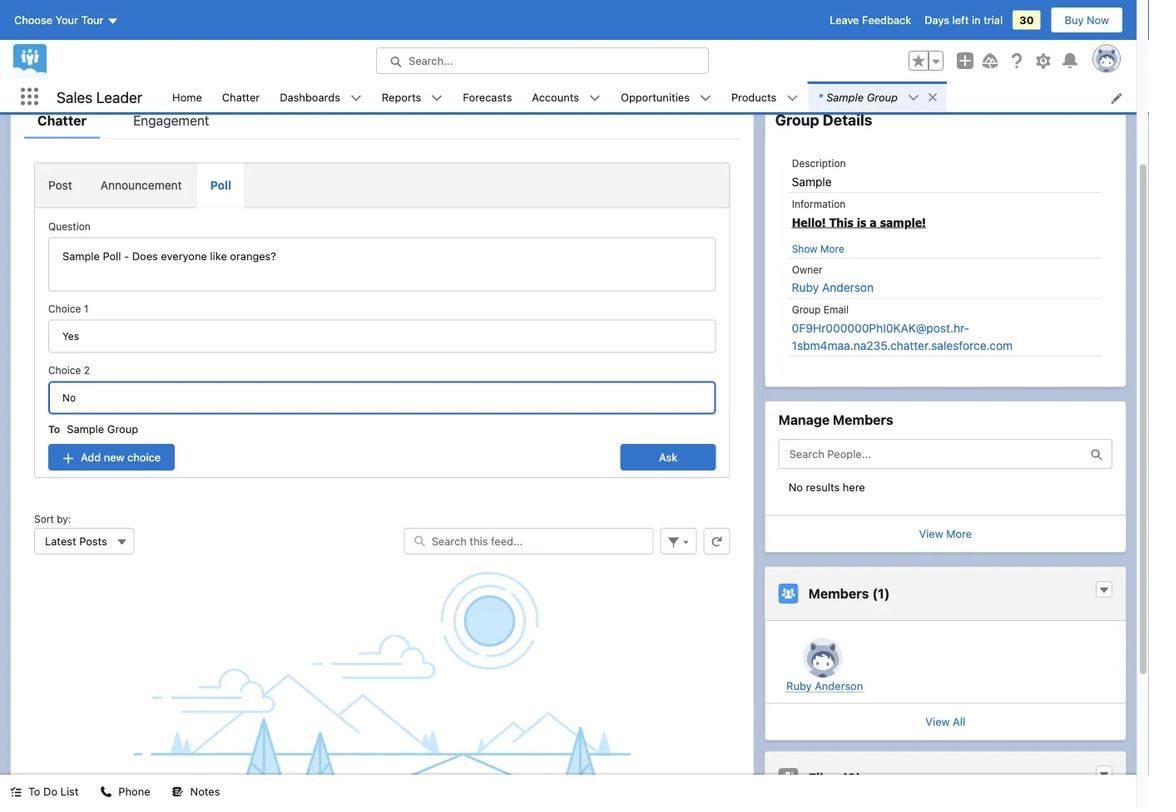 Task type: vqa. For each thing, say whether or not it's contained in the screenshot.
Company Highlights on the left of page
no



Task type: describe. For each thing, give the bounding box(es) containing it.
this
[[829, 215, 853, 229]]

all
[[953, 716, 965, 728]]

edit group
[[923, 31, 977, 44]]

view all link
[[765, 703, 1126, 741]]

post
[[48, 178, 72, 192]]

Sort by: button
[[34, 528, 135, 555]]

files (0)
[[808, 771, 861, 787]]

phone
[[118, 786, 150, 798]]

ask
[[659, 451, 678, 464]]

text default image inside opportunities list item
[[700, 92, 711, 104]]

group up 'dashboards'
[[270, 27, 327, 51]]

forecasts link
[[453, 82, 522, 112]]

home link
[[162, 82, 212, 112]]

2
[[84, 365, 90, 376]]

sample group
[[196, 27, 327, 51]]

files
[[808, 771, 838, 787]]

engagement link
[[120, 110, 223, 139]]

accounts list item
[[522, 82, 611, 112]]

feedback
[[862, 14, 911, 26]]

*
[[818, 91, 823, 103]]

text default image for accounts
[[589, 92, 601, 104]]

dashboards link
[[270, 82, 350, 112]]

1 horizontal spatial chatter
[[222, 90, 260, 103]]

view more link
[[919, 528, 972, 540]]

view more
[[919, 528, 972, 540]]

announcement
[[100, 178, 182, 192]]

latest posts
[[45, 535, 107, 548]]

announcement link
[[86, 163, 196, 208]]

reports list item
[[372, 82, 453, 112]]

add new choice
[[81, 451, 161, 464]]

(0)
[[842, 771, 861, 787]]

choose
[[14, 14, 52, 26]]

to for to do list
[[28, 786, 40, 798]]

products link
[[721, 82, 787, 112]]

30
[[1019, 14, 1034, 26]]

a
[[870, 215, 877, 229]]

poll link
[[196, 163, 246, 208]]

0f9hr000000phi0kak@post.hr-
[[792, 321, 969, 335]]

more for view more
[[946, 528, 972, 540]]

sample for * sample group
[[826, 91, 864, 103]]

now
[[1087, 14, 1109, 26]]

text default image for dashboards
[[350, 92, 362, 104]]

Choice 1 text field
[[48, 320, 716, 353]]

1 vertical spatial members
[[808, 586, 869, 602]]

hello! this is a sample!
[[792, 215, 926, 229]]

your
[[55, 14, 78, 26]]

group details
[[775, 111, 872, 129]]

1 vertical spatial chatter
[[37, 112, 87, 128]]

products
[[731, 90, 777, 103]]

buy
[[1065, 14, 1084, 26]]

text default image inside to do list button
[[10, 787, 22, 798]]

text default image inside the notes 'button'
[[172, 787, 184, 798]]

edit group button
[[910, 25, 990, 50]]

list
[[60, 786, 79, 798]]

group inside group email 0f9hr000000phi0kak@post.hr- 1sbm4maa.na235.chatter.salesforce.com
[[792, 304, 821, 316]]

accounts link
[[522, 82, 589, 112]]

edit
[[923, 31, 943, 44]]

notes button
[[162, 775, 230, 809]]

tour
[[81, 14, 104, 26]]

sample for description sample
[[792, 175, 832, 188]]

view for view all
[[926, 716, 950, 728]]

to for to sample group
[[48, 424, 60, 436]]

members (1)
[[808, 586, 890, 602]]

owner for owner
[[553, 31, 586, 44]]

in
[[972, 14, 981, 26]]

search...
[[409, 54, 453, 67]]

accounts
[[532, 90, 579, 103]]

group inside list item
[[867, 91, 898, 103]]

buy now button
[[1050, 7, 1123, 33]]

choice
[[127, 451, 161, 464]]

list item containing *
[[808, 82, 946, 112]]

member
[[853, 31, 895, 44]]

anderson
[[822, 281, 874, 295]]

show more link
[[792, 243, 844, 255]]

0 vertical spatial members
[[833, 412, 893, 428]]

phone button
[[90, 775, 160, 809]]

reports
[[382, 90, 421, 103]]

1
[[84, 303, 88, 315]]

information
[[792, 198, 846, 210]]

show
[[792, 243, 817, 255]]

leave
[[830, 14, 859, 26]]

is
[[857, 215, 866, 229]]

Choice 2 text field
[[48, 381, 716, 415]]

opportunities
[[621, 90, 690, 103]]

search... button
[[376, 47, 709, 74]]

home
[[172, 90, 202, 103]]



Task type: locate. For each thing, give the bounding box(es) containing it.
view for view more
[[919, 528, 943, 540]]

new
[[794, 31, 816, 44]]

post link
[[35, 163, 86, 208]]

days
[[925, 14, 949, 26]]

notes
[[190, 786, 220, 798]]

0f9hr000000phi0kak@post.hr- 1sbm4maa.na235.chatter.salesforce.com link
[[792, 321, 1013, 352]]

Question text field
[[48, 238, 716, 292]]

(1)
[[872, 586, 890, 602]]

text default image inside the reports list item
[[431, 92, 443, 104]]

1 vertical spatial owner
[[792, 264, 823, 275]]

owner ruby anderson
[[792, 264, 874, 295]]

0 vertical spatial owner
[[553, 31, 586, 44]]

sample down description
[[792, 175, 832, 188]]

new group member
[[794, 31, 895, 44]]

details
[[823, 111, 872, 129]]

more
[[820, 243, 844, 255], [946, 528, 972, 540]]

to do list button
[[0, 775, 89, 809]]

no
[[788, 481, 803, 493]]

text default image for *
[[908, 92, 919, 104]]

opportunities list item
[[611, 82, 721, 112]]

more right show
[[820, 243, 844, 255]]

1 horizontal spatial more
[[946, 528, 972, 540]]

leave feedback
[[830, 14, 911, 26]]

group
[[270, 27, 327, 51], [819, 31, 850, 44], [946, 31, 977, 44], [1041, 31, 1072, 44], [867, 91, 898, 103], [775, 111, 819, 129], [792, 304, 821, 316], [107, 423, 138, 436]]

list
[[162, 82, 1137, 112]]

Search this feed... search field
[[404, 528, 654, 555]]

chatter link
[[212, 82, 270, 112], [24, 110, 100, 139]]

new group member button
[[781, 25, 908, 50]]

1 horizontal spatial owner
[[792, 264, 823, 275]]

more for show more
[[820, 243, 844, 255]]

show more
[[792, 243, 844, 255]]

0 vertical spatial choice
[[48, 303, 81, 315]]

description sample
[[792, 158, 846, 188]]

poll
[[210, 178, 231, 192]]

0 vertical spatial to
[[48, 424, 60, 436]]

group down left
[[946, 31, 977, 44]]

sample for to sample group
[[67, 423, 104, 436]]

owner button
[[521, 24, 600, 51]]

chatter down sales
[[37, 112, 87, 128]]

owner for owner ruby anderson
[[792, 264, 823, 275]]

group inside "button"
[[946, 31, 977, 44]]

owner inside owner ruby anderson
[[792, 264, 823, 275]]

trial
[[984, 14, 1003, 26]]

1 horizontal spatial chatter link
[[212, 82, 270, 112]]

dashboards list item
[[270, 82, 372, 112]]

0 horizontal spatial chatter link
[[24, 110, 100, 139]]

0 vertical spatial chatter
[[222, 90, 260, 103]]

leave feedback link
[[830, 14, 911, 26]]

group inside button
[[819, 31, 850, 44]]

members right manage
[[833, 412, 893, 428]]

group down the *
[[775, 111, 819, 129]]

sort
[[34, 513, 54, 525]]

text default image inside accounts list item
[[589, 92, 601, 104]]

sample inside list item
[[826, 91, 864, 103]]

list item
[[808, 82, 946, 112]]

ruby
[[792, 281, 819, 295]]

1sbm4maa.na235.chatter.salesforce.com
[[792, 339, 1013, 352]]

choice for choice 2
[[48, 365, 81, 376]]

0 horizontal spatial owner
[[553, 31, 586, 44]]

manage members
[[779, 412, 893, 428]]

posts
[[79, 535, 107, 548]]

group up add new choice
[[107, 423, 138, 436]]

group down ruby
[[792, 304, 821, 316]]

sort by:
[[34, 513, 71, 525]]

group down buy
[[1041, 31, 1072, 44]]

owner inside button
[[553, 31, 586, 44]]

ask button
[[620, 444, 716, 471]]

view left all
[[926, 716, 950, 728]]

chatter right the home
[[222, 90, 260, 103]]

choice 2
[[48, 365, 90, 376]]

email
[[824, 304, 849, 316]]

to inside the to sample group
[[48, 424, 60, 436]]

leader
[[96, 88, 142, 106]]

0 vertical spatial more
[[820, 243, 844, 255]]

group up details
[[867, 91, 898, 103]]

buy now
[[1065, 14, 1109, 26]]

view down search people... text box
[[919, 528, 943, 540]]

0 horizontal spatial chatter
[[37, 112, 87, 128]]

choice left 2
[[48, 365, 81, 376]]

sample up the 'add'
[[67, 423, 104, 436]]

1 choice from the top
[[48, 303, 81, 315]]

delete group
[[1005, 31, 1072, 44]]

ruby anderson link
[[792, 281, 874, 295]]

2 choice from the top
[[48, 365, 81, 376]]

to left do
[[28, 786, 40, 798]]

delete
[[1005, 31, 1038, 44]]

chatter link right the home
[[212, 82, 270, 112]]

engagement
[[133, 112, 209, 128]]

delete group button
[[992, 25, 1085, 50]]

dashboards
[[280, 90, 340, 103]]

choice 1
[[48, 303, 88, 315]]

0 vertical spatial view
[[919, 528, 943, 540]]

group down 'leave'
[[819, 31, 850, 44]]

products list item
[[721, 82, 808, 112]]

text default image inside products list item
[[787, 92, 798, 104]]

1 horizontal spatial to
[[48, 424, 60, 436]]

1 vertical spatial to
[[28, 786, 40, 798]]

1 vertical spatial more
[[946, 528, 972, 540]]

to inside button
[[28, 786, 40, 798]]

sample up the home
[[196, 27, 266, 51]]

hello!
[[792, 215, 826, 229]]

results
[[806, 481, 840, 493]]

chatter
[[222, 90, 260, 103], [37, 112, 87, 128]]

more down search people... text box
[[946, 528, 972, 540]]

no results here
[[788, 481, 865, 493]]

0 horizontal spatial to
[[28, 786, 40, 798]]

text default image
[[927, 92, 939, 103], [908, 92, 919, 104], [350, 92, 362, 104], [589, 92, 601, 104], [1098, 585, 1110, 597]]

text default image
[[604, 27, 623, 47], [431, 92, 443, 104], [700, 92, 711, 104], [787, 92, 798, 104], [1098, 770, 1110, 781], [10, 787, 22, 798], [100, 787, 112, 798], [172, 787, 184, 798]]

question
[[48, 221, 90, 233]]

tab list containing post
[[34, 163, 730, 208]]

forecasts
[[463, 90, 512, 103]]

owner up ruby
[[792, 264, 823, 275]]

group inside 'button'
[[1041, 31, 1072, 44]]

* sample group
[[818, 91, 898, 103]]

chatter link down sales
[[24, 110, 100, 139]]

text default image inside phone button
[[100, 787, 112, 798]]

sample up details
[[826, 91, 864, 103]]

tab list
[[34, 163, 730, 208]]

to do list
[[28, 786, 79, 798]]

opportunities link
[[611, 82, 700, 112]]

list containing home
[[162, 82, 1137, 112]]

sales
[[57, 88, 93, 106]]

to down choice 2
[[48, 424, 60, 436]]

choice for choice 1
[[48, 303, 81, 315]]

do
[[43, 786, 57, 798]]

1 vertical spatial view
[[926, 716, 950, 728]]

here
[[843, 481, 865, 493]]

manage
[[779, 412, 830, 428]]

members
[[833, 412, 893, 428], [808, 586, 869, 602]]

reports link
[[372, 82, 431, 112]]

choose your tour button
[[13, 7, 119, 33]]

to
[[48, 424, 60, 436], [28, 786, 40, 798]]

choose your tour
[[14, 14, 104, 26]]

days left in trial
[[925, 14, 1003, 26]]

group
[[909, 51, 944, 71]]

0 horizontal spatial more
[[820, 243, 844, 255]]

members left (1)
[[808, 586, 869, 602]]

sales leader
[[57, 88, 142, 106]]

sample inside the 'description sample'
[[792, 175, 832, 188]]

sample!
[[880, 215, 926, 229]]

text default image inside dashboards list item
[[350, 92, 362, 104]]

owner up search... button
[[553, 31, 586, 44]]

view all
[[926, 716, 965, 728]]

to sample group
[[48, 423, 138, 436]]

1 vertical spatial choice
[[48, 365, 81, 376]]

left
[[952, 14, 969, 26]]

latest
[[45, 535, 76, 548]]

Search People... text field
[[779, 439, 1112, 469]]

choice left 1 at left top
[[48, 303, 81, 315]]



